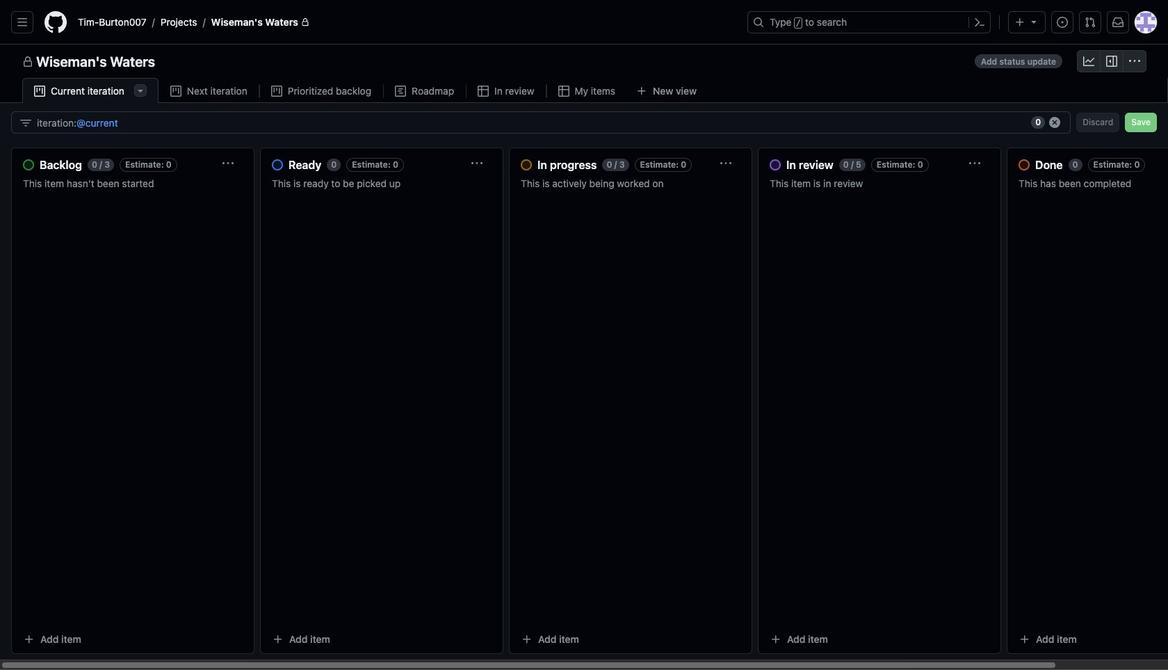 Task type: locate. For each thing, give the bounding box(es) containing it.
list
[[72, 11, 740, 33]]

notifications image
[[1113, 17, 1124, 28]]

sc 9kayk9 0 image
[[1084, 56, 1095, 67], [1130, 56, 1141, 67], [271, 86, 282, 97], [478, 86, 489, 97], [20, 117, 31, 128]]

clear filter image
[[1050, 117, 1061, 128]]

triangle down image
[[1029, 16, 1040, 27]]

tab panel
[[0, 103, 1169, 670]]

view options for current iteration image
[[135, 85, 146, 96]]

sc 9kayk9 0 image
[[1107, 56, 1118, 67], [22, 56, 33, 67], [34, 86, 45, 97], [170, 86, 182, 97], [395, 86, 406, 97], [558, 86, 569, 97]]

tab list
[[22, 78, 729, 104]]



Task type: vqa. For each thing, say whether or not it's contained in the screenshot.
the search icon
no



Task type: describe. For each thing, give the bounding box(es) containing it.
view filters region
[[11, 111, 1158, 134]]

project navigation
[[0, 45, 1169, 78]]

command palette image
[[975, 17, 986, 28]]

git pull request image
[[1085, 17, 1097, 28]]

Filter by keyword or by field field
[[37, 112, 1026, 133]]

lock image
[[301, 18, 310, 26]]

issue opened image
[[1058, 17, 1069, 28]]

homepage image
[[45, 11, 67, 33]]

plus image
[[1015, 17, 1026, 28]]



